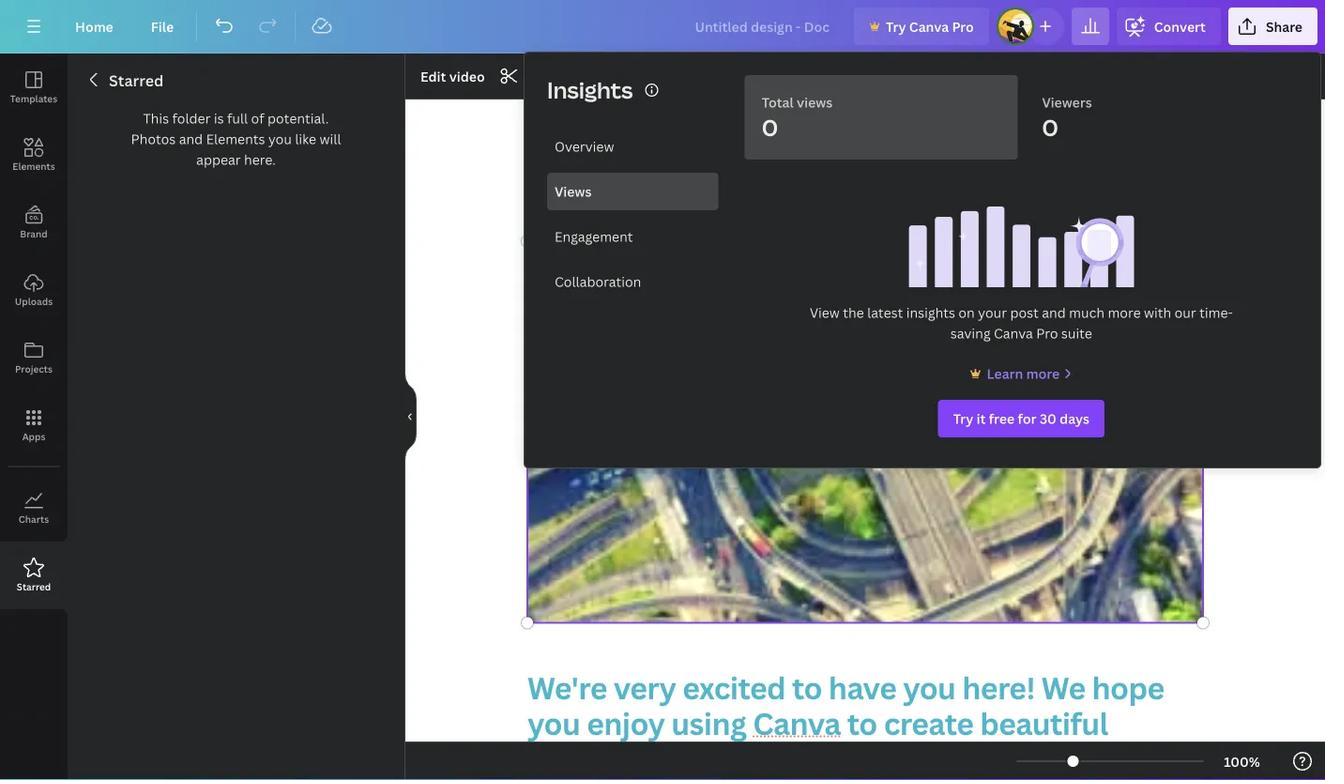 Task type: describe. For each thing, give the bounding box(es) containing it.
your
[[978, 304, 1007, 322]]

here!
[[963, 667, 1035, 708]]

free
[[989, 410, 1015, 428]]

remove watermarks
[[1073, 250, 1191, 262]]

home link
[[60, 8, 128, 45]]

post
[[1011, 304, 1039, 322]]

0 inside viewers 0
[[1042, 112, 1059, 143]]

is for best
[[810, 92, 843, 157]]

with
[[1144, 304, 1172, 322]]

saving
[[951, 324, 991, 342]]

pro inside button
[[952, 17, 974, 35]]

viewers
[[1042, 93, 1092, 111]]

edit video button
[[413, 61, 493, 91]]

have
[[829, 667, 897, 708]]

you for potential.
[[268, 130, 292, 148]]

views
[[555, 183, 592, 200]]

0 vertical spatial starred
[[109, 70, 164, 91]]

yet
[[860, 92, 927, 157]]

brand
[[20, 227, 48, 240]]

folder
[[172, 109, 211, 127]]

19.3s
[[524, 67, 557, 85]]

file button
[[136, 8, 189, 45]]

and for post
[[1042, 304, 1066, 322]]

side panel tab list
[[0, 54, 68, 609]]

100% button
[[1212, 746, 1273, 776]]

try canva pro button
[[854, 8, 989, 45]]

we
[[1042, 667, 1086, 708]]

try it free for 30 days
[[954, 410, 1090, 428]]

edit video
[[421, 67, 485, 85]]

apps
[[22, 430, 45, 443]]

suite
[[1062, 324, 1093, 342]]

total
[[762, 93, 794, 111]]

"the best is yet to come."
[[578, 92, 1153, 157]]

remove watermarks button
[[1068, 249, 1196, 264]]

insights
[[547, 75, 633, 105]]

2 horizontal spatial to
[[944, 92, 988, 157]]

templates button
[[0, 54, 68, 121]]

convert
[[1155, 17, 1206, 35]]

pro inside view the latest insights on your post and much more with our time- saving canva pro suite
[[1037, 324, 1058, 342]]

try for try canva pro
[[886, 17, 906, 35]]

30
[[1040, 410, 1057, 428]]

100%
[[1224, 752, 1261, 770]]

we're very excited to have you here! we hope you enjoy using canva to create beautiful documents.
[[528, 667, 1171, 780]]

total views 0
[[762, 93, 833, 143]]

0 inside total views 0
[[762, 112, 778, 143]]

view
[[810, 304, 840, 322]]

photos
[[131, 130, 176, 148]]

engagement
[[555, 228, 633, 245]]

canva inside view the latest insights on your post and much more with our time- saving canva pro suite
[[994, 324, 1033, 342]]

it
[[977, 410, 986, 428]]

apps button
[[0, 391, 68, 459]]

excited
[[683, 667, 786, 708]]

main menu bar
[[0, 0, 1326, 54]]

try canva pro
[[886, 17, 974, 35]]

share
[[1266, 17, 1303, 35]]

overview button
[[547, 128, 719, 165]]

is for folder
[[214, 109, 224, 127]]

brand button
[[0, 189, 68, 256]]

try for try it free for 30 days
[[954, 410, 974, 428]]

charts button
[[0, 474, 68, 542]]

and for photos
[[179, 130, 203, 148]]

documents.
[[528, 739, 695, 780]]

we're
[[528, 667, 607, 708]]

"the
[[578, 92, 688, 157]]

watermarks
[[1119, 250, 1191, 262]]

home
[[75, 17, 113, 35]]

starred button
[[0, 542, 68, 609]]

elements inside button
[[12, 160, 55, 172]]

2 horizontal spatial you
[[903, 667, 956, 708]]

convert button
[[1117, 8, 1221, 45]]



Task type: locate. For each thing, give the bounding box(es) containing it.
of
[[251, 109, 264, 127]]

1 horizontal spatial starred
[[109, 70, 164, 91]]

Design title text field
[[680, 8, 847, 45]]

1 horizontal spatial try
[[954, 410, 974, 428]]

0 horizontal spatial is
[[214, 109, 224, 127]]

0
[[762, 112, 778, 143], [1042, 112, 1059, 143]]

projects
[[15, 362, 53, 375]]

try
[[886, 17, 906, 35], [954, 410, 974, 428]]

0 down viewers
[[1042, 112, 1059, 143]]

0 vertical spatial try
[[886, 17, 906, 35]]

viewers 0
[[1042, 93, 1092, 143]]

best
[[705, 92, 793, 157]]

video
[[449, 67, 485, 85]]

19.3s button
[[494, 61, 564, 91]]

1 horizontal spatial pro
[[1037, 324, 1058, 342]]

uploads
[[15, 295, 53, 307]]

views
[[797, 93, 833, 111]]

create
[[884, 703, 974, 744]]

you inside this folder is full of potential. photos and elements you like will appear here.
[[268, 130, 292, 148]]

starred up this
[[109, 70, 164, 91]]

0 horizontal spatial pro
[[952, 17, 974, 35]]

try it free for 30 days button
[[939, 400, 1105, 437]]

1 0 from the left
[[762, 112, 778, 143]]

overview
[[555, 138, 614, 155]]

flip button
[[580, 61, 619, 91]]

0 horizontal spatial starred
[[17, 580, 51, 593]]

using
[[671, 703, 747, 744]]

appear
[[196, 151, 241, 169]]

share button
[[1229, 8, 1318, 45]]

elements inside this folder is full of potential. photos and elements you like will appear here.
[[206, 130, 265, 148]]

hide image
[[405, 372, 417, 462]]

0 horizontal spatial elements
[[12, 160, 55, 172]]

potential.
[[268, 109, 329, 127]]

more inside view the latest insights on your post and much more with our time- saving canva pro suite
[[1108, 304, 1141, 322]]

1 vertical spatial and
[[1042, 304, 1066, 322]]

2 vertical spatial canva
[[753, 703, 841, 744]]

0 horizontal spatial you
[[268, 130, 292, 148]]

starred inside button
[[17, 580, 51, 593]]

remove
[[1073, 250, 1117, 262]]

elements down full
[[206, 130, 265, 148]]

very
[[614, 667, 676, 708]]

you
[[268, 130, 292, 148], [903, 667, 956, 708], [528, 703, 580, 744]]

canva inside the we're very excited to have you here! we hope you enjoy using canva to create beautiful documents.
[[753, 703, 841, 744]]

more
[[1108, 304, 1141, 322], [1027, 365, 1060, 383]]

more inside 'button'
[[1027, 365, 1060, 383]]

1 vertical spatial elements
[[12, 160, 55, 172]]

2 horizontal spatial canva
[[994, 324, 1033, 342]]

0 horizontal spatial canva
[[753, 703, 841, 744]]

you right have
[[903, 667, 956, 708]]

is inside this folder is full of potential. photos and elements you like will appear here.
[[214, 109, 224, 127]]

is left full
[[214, 109, 224, 127]]

is right "total" in the top right of the page
[[810, 92, 843, 157]]

0 horizontal spatial 0
[[762, 112, 778, 143]]

1 horizontal spatial you
[[528, 703, 580, 744]]

1 vertical spatial pro
[[1037, 324, 1058, 342]]

and inside view the latest insights on your post and much more with our time- saving canva pro suite
[[1042, 304, 1066, 322]]

days
[[1060, 410, 1090, 428]]

and down the folder at the top left of page
[[179, 130, 203, 148]]

will
[[320, 130, 341, 148]]

flip
[[588, 67, 612, 85]]

1 vertical spatial starred
[[17, 580, 51, 593]]

to right the "yet"
[[944, 92, 988, 157]]

to
[[944, 92, 988, 157], [792, 667, 822, 708], [848, 703, 878, 744]]

this
[[143, 109, 169, 127]]

0 horizontal spatial and
[[179, 130, 203, 148]]

starred down charts
[[17, 580, 51, 593]]

more left "with"
[[1108, 304, 1141, 322]]

2 0 from the left
[[1042, 112, 1059, 143]]

here.
[[244, 151, 276, 169]]

1 horizontal spatial canva
[[910, 17, 949, 35]]

enjoy
[[587, 703, 665, 744]]

collaboration
[[555, 273, 641, 291]]

0 vertical spatial and
[[179, 130, 203, 148]]

learn
[[987, 365, 1024, 383]]

elements up the brand 'button'
[[12, 160, 55, 172]]

is
[[810, 92, 843, 157], [214, 109, 224, 127]]

you for you
[[528, 703, 580, 744]]

0 down "total" in the top right of the page
[[762, 112, 778, 143]]

you left like
[[268, 130, 292, 148]]

templates
[[10, 92, 57, 105]]

edit
[[421, 67, 446, 85]]

and
[[179, 130, 203, 148], [1042, 304, 1066, 322]]

our
[[1175, 304, 1197, 322]]

for
[[1018, 410, 1037, 428]]

learn more button
[[966, 362, 1077, 385]]

uploads button
[[0, 256, 68, 324]]

more right learn
[[1027, 365, 1060, 383]]

full
[[227, 109, 248, 127]]

1 horizontal spatial 0
[[1042, 112, 1059, 143]]

beautiful
[[980, 703, 1109, 744]]

1 horizontal spatial and
[[1042, 304, 1066, 322]]

projects button
[[0, 324, 68, 391]]

1 horizontal spatial to
[[848, 703, 878, 744]]

0 horizontal spatial more
[[1027, 365, 1060, 383]]

come."
[[1004, 92, 1153, 157]]

hope
[[1092, 667, 1165, 708]]

view the latest insights on your post and much more with our time- saving canva pro suite
[[810, 304, 1233, 342]]

and right post
[[1042, 304, 1066, 322]]

elements button
[[0, 121, 68, 189]]

on
[[959, 304, 975, 322]]

to left 'create'
[[848, 703, 878, 744]]

this folder is full of potential. photos and elements you like will appear here.
[[131, 109, 341, 169]]

you left enjoy
[[528, 703, 580, 744]]

learn more
[[987, 365, 1060, 383]]

1 horizontal spatial more
[[1108, 304, 1141, 322]]

0 vertical spatial canva
[[910, 17, 949, 35]]

views button
[[547, 173, 719, 210]]

like
[[295, 130, 316, 148]]

latest
[[868, 304, 903, 322]]

collaboration button
[[547, 263, 719, 300]]

0 horizontal spatial to
[[792, 667, 822, 708]]

the
[[843, 304, 864, 322]]

insights
[[907, 304, 956, 322]]

starred
[[109, 70, 164, 91], [17, 580, 51, 593]]

pro
[[952, 17, 974, 35], [1037, 324, 1058, 342]]

to left have
[[792, 667, 822, 708]]

much
[[1069, 304, 1105, 322]]

1 vertical spatial try
[[954, 410, 974, 428]]

1 horizontal spatial is
[[810, 92, 843, 157]]

1 vertical spatial canva
[[994, 324, 1033, 342]]

elements
[[206, 130, 265, 148], [12, 160, 55, 172]]

canva inside button
[[910, 17, 949, 35]]

0 vertical spatial more
[[1108, 304, 1141, 322]]

1 horizontal spatial elements
[[206, 130, 265, 148]]

0 vertical spatial elements
[[206, 130, 265, 148]]

0 horizontal spatial try
[[886, 17, 906, 35]]

charts
[[19, 513, 49, 525]]

engagement button
[[547, 218, 719, 255]]

and inside this folder is full of potential. photos and elements you like will appear here.
[[179, 130, 203, 148]]

1 vertical spatial more
[[1027, 365, 1060, 383]]

try inside main menu bar
[[886, 17, 906, 35]]

file
[[151, 17, 174, 35]]

0 vertical spatial pro
[[952, 17, 974, 35]]



Task type: vqa. For each thing, say whether or not it's contained in the screenshot.
photos,
no



